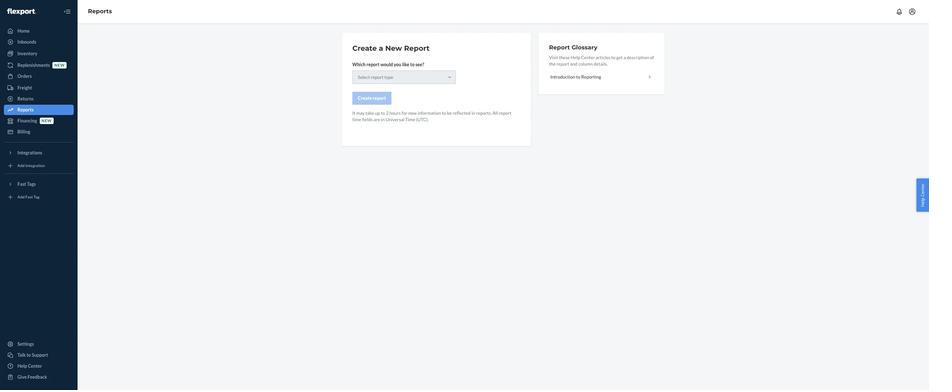 Task type: locate. For each thing, give the bounding box(es) containing it.
add
[[17, 163, 25, 168], [17, 195, 25, 200]]

report up see?
[[404, 44, 430, 53]]

talk to support
[[17, 353, 48, 358]]

0 vertical spatial center
[[581, 55, 595, 60]]

new
[[54, 63, 65, 68], [408, 110, 417, 116], [42, 119, 52, 123]]

2 report from the left
[[549, 44, 570, 51]]

to
[[612, 55, 616, 60], [410, 62, 415, 67], [576, 74, 581, 80], [381, 110, 385, 116], [442, 110, 446, 116], [27, 353, 31, 358]]

create report button
[[353, 92, 392, 105]]

report down these
[[557, 61, 569, 67]]

1 vertical spatial in
[[381, 117, 385, 122]]

add fast tag
[[17, 195, 39, 200]]

0 vertical spatial add
[[17, 163, 25, 168]]

1 horizontal spatial report
[[549, 44, 570, 51]]

settings link
[[4, 339, 74, 350]]

help
[[571, 55, 580, 60], [920, 198, 926, 207], [17, 364, 27, 369]]

fast tags
[[17, 181, 36, 187]]

1 horizontal spatial help
[[571, 55, 580, 60]]

0 horizontal spatial help
[[17, 364, 27, 369]]

0 horizontal spatial new
[[42, 119, 52, 123]]

1 vertical spatial add
[[17, 195, 25, 200]]

give
[[17, 375, 27, 380]]

0 horizontal spatial a
[[379, 44, 383, 53]]

fast left tags
[[17, 181, 26, 187]]

fast tags button
[[4, 179, 74, 190]]

center inside help center button
[[920, 183, 926, 197]]

report right all
[[499, 110, 512, 116]]

0 horizontal spatial center
[[28, 364, 42, 369]]

feedback
[[28, 375, 47, 380]]

hours
[[390, 110, 401, 116]]

1 vertical spatial center
[[920, 183, 926, 197]]

to left 2
[[381, 110, 385, 116]]

to right "like"
[[410, 62, 415, 67]]

a
[[379, 44, 383, 53], [624, 55, 626, 60]]

add for add fast tag
[[17, 195, 25, 200]]

help inside the visit these help center articles to get a description of the report and column details.
[[571, 55, 580, 60]]

fast left "tag"
[[25, 195, 33, 200]]

center inside the visit these help center articles to get a description of the report and column details.
[[581, 55, 595, 60]]

which report would you like to see?
[[353, 62, 424, 67]]

report inside button
[[373, 95, 386, 101]]

center inside help center link
[[28, 364, 42, 369]]

report
[[557, 61, 569, 67], [367, 62, 380, 67], [373, 95, 386, 101], [499, 110, 512, 116]]

report
[[404, 44, 430, 53], [549, 44, 570, 51]]

1 horizontal spatial new
[[54, 63, 65, 68]]

it may take up to 2 hours for new information to be reflected in reports. all report time fields are in universal time (utc).
[[353, 110, 512, 122]]

help center link
[[4, 361, 74, 372]]

fields
[[362, 117, 373, 122]]

in
[[472, 110, 475, 116], [381, 117, 385, 122]]

1 horizontal spatial reports
[[88, 8, 112, 15]]

these
[[559, 55, 570, 60]]

to inside button
[[27, 353, 31, 358]]

in left reports.
[[472, 110, 475, 116]]

1 report from the left
[[404, 44, 430, 53]]

0 horizontal spatial reports
[[17, 107, 34, 113]]

report up these
[[549, 44, 570, 51]]

a right get
[[624, 55, 626, 60]]

create report
[[358, 95, 386, 101]]

inbounds link
[[4, 37, 74, 47]]

0 horizontal spatial help center
[[17, 364, 42, 369]]

fast inside dropdown button
[[17, 181, 26, 187]]

1 vertical spatial help
[[920, 198, 926, 207]]

create up which
[[353, 44, 377, 53]]

1 vertical spatial help center
[[17, 364, 42, 369]]

2 vertical spatial center
[[28, 364, 42, 369]]

to right the talk
[[27, 353, 31, 358]]

1 add from the top
[[17, 163, 25, 168]]

1 horizontal spatial help center
[[920, 183, 926, 207]]

take
[[366, 110, 374, 116]]

up
[[375, 110, 380, 116]]

description
[[627, 55, 649, 60]]

it
[[353, 110, 356, 116]]

2 horizontal spatial new
[[408, 110, 417, 116]]

you
[[394, 62, 401, 67]]

integrations
[[17, 150, 42, 156]]

in right are
[[381, 117, 385, 122]]

freight
[[17, 85, 32, 91]]

talk to support button
[[4, 350, 74, 361]]

time
[[353, 117, 361, 122]]

new inside it may take up to 2 hours for new information to be reflected in reports. all report time fields are in universal time (utc).
[[408, 110, 417, 116]]

1 horizontal spatial a
[[624, 55, 626, 60]]

0 vertical spatial create
[[353, 44, 377, 53]]

1 horizontal spatial center
[[581, 55, 595, 60]]

1 vertical spatial a
[[624, 55, 626, 60]]

to left reporting on the right top of the page
[[576, 74, 581, 80]]

1 vertical spatial reports link
[[4, 105, 74, 115]]

center
[[581, 55, 595, 60], [920, 183, 926, 197], [28, 364, 42, 369]]

2 add from the top
[[17, 195, 25, 200]]

create inside create report button
[[358, 95, 372, 101]]

0 vertical spatial reports link
[[88, 8, 112, 15]]

new up orders 'link'
[[54, 63, 65, 68]]

2 horizontal spatial help
[[920, 198, 926, 207]]

create up may
[[358, 95, 372, 101]]

0 vertical spatial in
[[472, 110, 475, 116]]

for
[[402, 110, 408, 116]]

0 vertical spatial fast
[[17, 181, 26, 187]]

add left integration
[[17, 163, 25, 168]]

reports
[[88, 8, 112, 15], [17, 107, 34, 113]]

2 vertical spatial help
[[17, 364, 27, 369]]

new up time
[[408, 110, 417, 116]]

1 vertical spatial new
[[408, 110, 417, 116]]

new up 'billing' link
[[42, 119, 52, 123]]

time
[[405, 117, 415, 122]]

2 vertical spatial new
[[42, 119, 52, 123]]

0 vertical spatial reports
[[88, 8, 112, 15]]

0 vertical spatial help center
[[920, 183, 926, 207]]

to left get
[[612, 55, 616, 60]]

may
[[356, 110, 365, 116]]

0 horizontal spatial report
[[404, 44, 430, 53]]

a inside the visit these help center articles to get a description of the report and column details.
[[624, 55, 626, 60]]

report glossary
[[549, 44, 598, 51]]

reports link
[[88, 8, 112, 15], [4, 105, 74, 115]]

be
[[447, 110, 452, 116]]

billing
[[17, 129, 30, 135]]

add down fast tags
[[17, 195, 25, 200]]

talk
[[17, 353, 26, 358]]

inventory
[[17, 51, 37, 56]]

introduction to reporting
[[551, 74, 601, 80]]

add for add integration
[[17, 163, 25, 168]]

1 vertical spatial reports
[[17, 107, 34, 113]]

1 vertical spatial create
[[358, 95, 372, 101]]

integration
[[25, 163, 45, 168]]

settings
[[17, 342, 34, 347]]

0 vertical spatial help
[[571, 55, 580, 60]]

0 vertical spatial new
[[54, 63, 65, 68]]

2 horizontal spatial center
[[920, 183, 926, 197]]

help center
[[920, 183, 926, 207], [17, 364, 42, 369]]

tag
[[34, 195, 39, 200]]

fast
[[17, 181, 26, 187], [25, 195, 33, 200]]

billing link
[[4, 127, 74, 137]]

visit
[[549, 55, 558, 60]]

0 horizontal spatial in
[[381, 117, 385, 122]]

report inside it may take up to 2 hours for new information to be reflected in reports. all report time fields are in universal time (utc).
[[499, 110, 512, 116]]

returns
[[17, 96, 34, 102]]

all
[[493, 110, 498, 116]]

a left 'new'
[[379, 44, 383, 53]]

report up up
[[373, 95, 386, 101]]

which
[[353, 62, 366, 67]]

create
[[353, 44, 377, 53], [358, 95, 372, 101]]



Task type: describe. For each thing, give the bounding box(es) containing it.
freight link
[[4, 83, 74, 93]]

information
[[418, 110, 441, 116]]

report left would
[[367, 62, 380, 67]]

inbounds
[[17, 39, 36, 45]]

reflected
[[453, 110, 471, 116]]

reports.
[[476, 110, 492, 116]]

universal
[[386, 117, 405, 122]]

new for financing
[[42, 119, 52, 123]]

add integration link
[[4, 161, 74, 171]]

close navigation image
[[63, 8, 71, 16]]

help center inside button
[[920, 183, 926, 207]]

open account menu image
[[909, 8, 917, 16]]

report inside the visit these help center articles to get a description of the report and column details.
[[557, 61, 569, 67]]

give feedback button
[[4, 372, 74, 383]]

0 horizontal spatial reports link
[[4, 105, 74, 115]]

help inside button
[[920, 198, 926, 207]]

inventory link
[[4, 49, 74, 59]]

to inside button
[[576, 74, 581, 80]]

create for create report
[[358, 95, 372, 101]]

see?
[[416, 62, 424, 67]]

articles
[[596, 55, 611, 60]]

give feedback
[[17, 375, 47, 380]]

would
[[381, 62, 393, 67]]

introduction
[[551, 74, 576, 80]]

flexport logo image
[[7, 8, 36, 15]]

orders link
[[4, 71, 74, 81]]

new
[[385, 44, 402, 53]]

1 horizontal spatial reports link
[[88, 8, 112, 15]]

new for replenishments
[[54, 63, 65, 68]]

replenishments
[[17, 62, 50, 68]]

add fast tag link
[[4, 192, 74, 202]]

help center button
[[917, 179, 929, 212]]

introduction to reporting button
[[549, 70, 655, 84]]

and
[[570, 61, 578, 67]]

2
[[386, 110, 389, 116]]

financing
[[17, 118, 37, 124]]

add integration
[[17, 163, 45, 168]]

details.
[[594, 61, 608, 67]]

like
[[402, 62, 410, 67]]

0 vertical spatial a
[[379, 44, 383, 53]]

integrations button
[[4, 148, 74, 158]]

home
[[17, 28, 30, 34]]

tags
[[27, 181, 36, 187]]

glossary
[[572, 44, 598, 51]]

are
[[374, 117, 380, 122]]

create for create a new report
[[353, 44, 377, 53]]

column
[[579, 61, 593, 67]]

of
[[650, 55, 654, 60]]

the
[[549, 61, 556, 67]]

1 horizontal spatial in
[[472, 110, 475, 116]]

to left be
[[442, 110, 446, 116]]

to inside the visit these help center articles to get a description of the report and column details.
[[612, 55, 616, 60]]

orders
[[17, 73, 32, 79]]

support
[[32, 353, 48, 358]]

open notifications image
[[896, 8, 904, 16]]

create a new report
[[353, 44, 430, 53]]

reporting
[[581, 74, 601, 80]]

home link
[[4, 26, 74, 36]]

get
[[617, 55, 623, 60]]

returns link
[[4, 94, 74, 104]]

visit these help center articles to get a description of the report and column details.
[[549, 55, 654, 67]]

(utc).
[[416, 117, 429, 122]]

1 vertical spatial fast
[[25, 195, 33, 200]]



Task type: vqa. For each thing, say whether or not it's contained in the screenshot.
A in the Visit these Help Center articles to get a description of the report and column details.
yes



